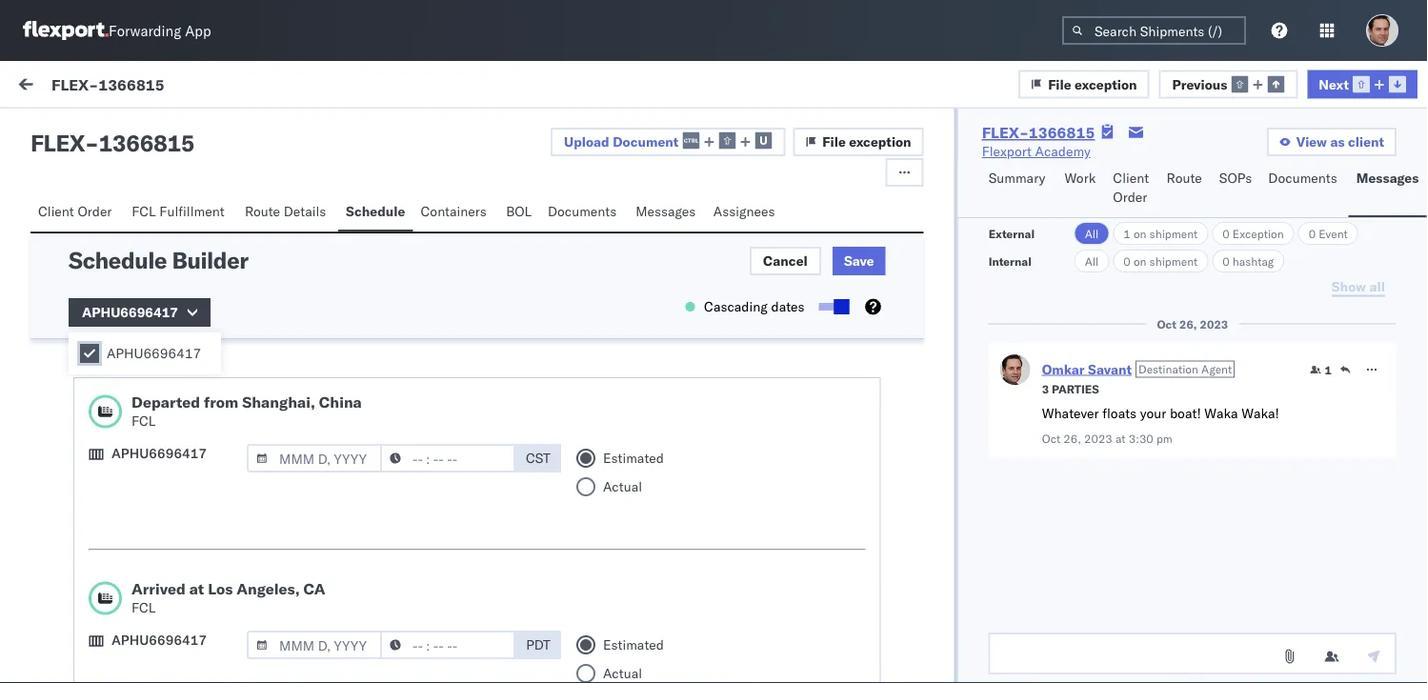 Task type: locate. For each thing, give the bounding box(es) containing it.
documents button right bol at the left top of page
[[540, 194, 628, 232]]

2023 down floats
[[1084, 431, 1113, 445]]

0 left exception
[[1223, 226, 1230, 241]]

shipment up ca
[[266, 544, 323, 561]]

2 458574 from the top
[[1152, 469, 1202, 486]]

exception: inside exception: (air recovery) schedule delay: availability delay
[[60, 592, 128, 608]]

schedule left delay:
[[233, 592, 292, 608]]

route inside route button
[[1167, 170, 1202, 186]]

2 mmm d, yyyy text field from the top
[[247, 631, 382, 659]]

1 horizontal spatial documents
[[1268, 170, 1337, 186]]

2 vertical spatial 2023,
[[537, 469, 575, 486]]

schedule up aphu6696417 button
[[69, 246, 167, 274]]

shipment
[[1150, 226, 1198, 241], [1150, 254, 1198, 268], [266, 544, 323, 561]]

1 vertical spatial route
[[245, 203, 280, 220]]

waka
[[1205, 405, 1238, 422]]

omkar savant for unknown
[[92, 206, 177, 223]]

0 horizontal spatial route
[[245, 203, 280, 220]]

1 actual from the top
[[603, 478, 642, 495]]

0 vertical spatial 1
[[332, 78, 340, 95]]

savant up unknown
[[136, 206, 177, 223]]

3 exception: from the top
[[60, 592, 128, 608]]

1 horizontal spatial messages
[[1356, 170, 1419, 186]]

flex- 458574 down oct 26, 2023
[[1112, 345, 1202, 362]]

hashtag
[[1233, 254, 1274, 268]]

0 vertical spatial all
[[1085, 226, 1099, 241]]

resize handle column header
[[457, 159, 480, 683], [769, 159, 792, 683], [1081, 159, 1104, 683], [1393, 159, 1416, 683]]

on down the flex- 2271801
[[1134, 254, 1147, 268]]

on for 0
[[1134, 254, 1147, 268]]

458574 down pm
[[1152, 469, 1202, 486]]

0 horizontal spatial flex-1366815
[[51, 75, 165, 94]]

academy
[[1035, 143, 1091, 160]]

all button left 0 on shipment
[[1074, 250, 1109, 272]]

fcl inside button
[[132, 203, 156, 220]]

view
[[1297, 133, 1327, 150]]

0 horizontal spatial (0)
[[84, 121, 109, 138]]

internal for internal (0)
[[128, 121, 174, 138]]

0 horizontal spatial external
[[30, 121, 81, 138]]

flexport. image
[[23, 21, 109, 40]]

all button down work button
[[1074, 222, 1109, 245]]

0 horizontal spatial work
[[55, 73, 104, 100]]

work for related
[[1156, 165, 1181, 180]]

0 vertical spatial schedule
[[346, 203, 405, 220]]

client order button up the 1 on shipment
[[1106, 161, 1159, 217]]

1 vertical spatial your
[[237, 544, 263, 561]]

|
[[324, 78, 329, 95]]

0 vertical spatial -
[[85, 129, 99, 157]]

as inside button
[[1330, 133, 1345, 150]]

0 horizontal spatial exception
[[849, 133, 911, 150]]

exception: up is
[[60, 344, 128, 361]]

1 mmm d, yyyy text field from the top
[[247, 444, 382, 473]]

2 fcl from the top
[[131, 413, 156, 429]]

1 vertical spatial schedule
[[69, 246, 167, 274]]

3:30
[[1129, 431, 1154, 445]]

- for oct 26, 2023, 2:45 pm pdt
[[800, 345, 809, 362]]

external down summary button
[[989, 226, 1035, 241]]

as
[[1330, 133, 1345, 150], [326, 544, 340, 561], [376, 544, 390, 561]]

fcl inside arrived at los angeles, ca fcl
[[131, 599, 156, 616]]

work for my
[[55, 73, 104, 100]]

- for oct 26, 2023, 2:46 pm pdt
[[800, 231, 809, 248]]

file exception up flex-1366815 link
[[1048, 76, 1137, 92]]

0 exception
[[1223, 226, 1284, 241]]

(0) down import work button
[[178, 121, 203, 138]]

0 horizontal spatial messages
[[636, 203, 696, 220]]

0 vertical spatial file exception
[[1048, 76, 1137, 92]]

external for external
[[989, 226, 1035, 241]]

at left '3:30'
[[1116, 431, 1126, 445]]

schedule button
[[338, 194, 413, 232]]

file exception up category at the right top of the page
[[823, 133, 911, 150]]

2 oct 26, 2023, 2:45 pm pdt from the top
[[488, 469, 659, 486]]

as right view
[[1330, 133, 1345, 150]]

order down related
[[1113, 189, 1148, 205]]

1 vertical spatial shipment
[[1150, 254, 1198, 268]]

0 vertical spatial 2023,
[[537, 231, 575, 248]]

at inside whatever floats your boat! waka waka! oct 26, 2023 at 3:30 pm
[[1116, 431, 1126, 445]]

2 on from the top
[[1134, 254, 1147, 268]]

all button for 1
[[1074, 222, 1109, 245]]

internal down 'import'
[[128, 121, 174, 138]]

-- : -- -- text field
[[380, 444, 515, 473], [380, 631, 515, 659]]

forwarding app
[[109, 21, 211, 40]]

2 vertical spatial omkar savant
[[92, 435, 177, 452]]

fcl down departed
[[131, 413, 156, 429]]

at inside arrived at los angeles, ca fcl
[[189, 579, 204, 598]]

work down academy
[[1065, 170, 1096, 186]]

omkar savant
[[92, 206, 177, 223], [92, 311, 177, 328], [92, 435, 177, 452]]

flex-1366815 up flexport academy
[[982, 123, 1095, 142]]

route for route details
[[245, 203, 280, 220]]

category
[[801, 165, 848, 180]]

1 fcl from the top
[[132, 203, 156, 220]]

shipment inside shipment, k & k, devan has been delayed. than final update you with the status of your shipment as soon as possible.
[[266, 544, 323, 561]]

message
[[231, 78, 287, 95]]

0 vertical spatial all button
[[1074, 222, 1109, 245]]

0 horizontal spatial 1
[[332, 78, 340, 95]]

1 458574 from the top
[[1152, 345, 1202, 362]]

1 vertical spatial delay
[[133, 611, 169, 627]]

0 vertical spatial internal
[[128, 121, 174, 138]]

3 2023, from the top
[[537, 469, 575, 486]]

this
[[57, 382, 83, 399]]

with up partnership. on the left bottom of page
[[200, 382, 226, 399]]

- up cancel
[[800, 231, 809, 248]]

0 vertical spatial flex-1366815
[[51, 75, 165, 94]]

(0) inside button
[[84, 121, 109, 138]]

2271801
[[1152, 231, 1210, 248]]

flex- 458574 down pm
[[1112, 469, 1202, 486]]

internal for internal
[[989, 254, 1032, 268]]

2023, for type
[[537, 231, 575, 248]]

0 vertical spatial exception:
[[60, 239, 128, 256]]

schedule for schedule
[[346, 203, 405, 220]]

1 vertical spatial pm
[[611, 345, 631, 362]]

omkar up 3 parties button
[[1042, 361, 1085, 377]]

(0) inside button
[[178, 121, 203, 138]]

flex-
[[51, 75, 98, 94], [982, 123, 1029, 142], [1112, 231, 1152, 248], [1112, 345, 1152, 362], [1112, 469, 1152, 486]]

1 vertical spatial on
[[1134, 254, 1147, 268]]

2 all from the top
[[1085, 254, 1099, 268]]

client right work button
[[1113, 170, 1149, 186]]

external down my work
[[30, 121, 81, 138]]

shipment up 0 on shipment
[[1150, 226, 1198, 241]]

0 horizontal spatial internal
[[128, 121, 174, 138]]

update
[[57, 544, 99, 561]]

2 vertical spatial exception:
[[60, 592, 128, 608]]

savant up parties
[[1088, 361, 1132, 377]]

1 vertical spatial -- : -- -- text field
[[380, 631, 515, 659]]

(0)
[[84, 121, 109, 138], [178, 121, 203, 138]]

Search Shipments (/) text field
[[1062, 16, 1246, 45]]

documents up oct 26, 2023, 2:46 pm pdt
[[548, 203, 617, 220]]

order down flex - 1366815
[[78, 203, 112, 220]]

from
[[204, 393, 238, 412]]

fcl up unknown
[[132, 203, 156, 220]]

0 horizontal spatial client order button
[[30, 194, 124, 232]]

all down work button
[[1085, 226, 1099, 241]]

status
[[180, 544, 218, 561]]

1 resize handle column header from the left
[[457, 159, 480, 683]]

2 all button from the top
[[1074, 250, 1109, 272]]

0 vertical spatial client
[[1113, 170, 1149, 186]]

0 vertical spatial -- : -- -- text field
[[380, 444, 515, 473]]

your up pm
[[1140, 405, 1166, 422]]

destination
[[1139, 362, 1199, 376]]

hold
[[254, 239, 284, 256]]

pm for type
[[611, 231, 631, 248]]

internal down summary button
[[989, 254, 1032, 268]]

0 left event
[[1309, 226, 1316, 241]]

final
[[57, 525, 84, 542]]

1 vertical spatial all
[[1085, 254, 1099, 268]]

1 vertical spatial 1
[[1124, 226, 1131, 241]]

2 estimated from the top
[[603, 636, 664, 653]]

delay inside exception: (air recovery) schedule delay: availability delay
[[133, 611, 169, 627]]

a right is
[[100, 382, 107, 399]]

exception: for exception: warehouse devan delay
[[60, 344, 128, 361]]

with left the
[[128, 544, 154, 561]]

1 horizontal spatial (0)
[[178, 121, 203, 138]]

client down flex
[[38, 203, 74, 220]]

a right create
[[98, 401, 106, 418]]

3 omkar savant from the top
[[92, 435, 177, 452]]

0 horizontal spatial client
[[38, 203, 74, 220]]

1366815
[[98, 75, 165, 94], [1029, 123, 1095, 142], [99, 129, 195, 157]]

2 (0) from the left
[[178, 121, 203, 138]]

0 vertical spatial route
[[1167, 170, 1202, 186]]

client for right the 'client order' button
[[1113, 170, 1149, 186]]

delay down (air
[[133, 611, 169, 627]]

internal (0) button
[[120, 112, 214, 150]]

route left sops
[[1167, 170, 1202, 186]]

messages button
[[1349, 161, 1427, 217], [628, 194, 706, 232]]

messages down "client"
[[1356, 170, 1419, 186]]

2023 up the agent
[[1200, 317, 1228, 331]]

3 pm from the top
[[611, 469, 631, 486]]

1 estimated from the top
[[603, 450, 664, 466]]

0 vertical spatial 458574
[[1152, 345, 1202, 362]]

your right the of
[[237, 544, 263, 561]]

2 vertical spatial schedule
[[233, 592, 292, 608]]

1 vertical spatial fcl
[[131, 413, 156, 429]]

work
[[55, 73, 104, 100], [1156, 165, 1181, 180]]

schedule
[[346, 203, 405, 220], [69, 246, 167, 274], [233, 592, 292, 608]]

1 vertical spatial estimated
[[603, 636, 664, 653]]

work right related
[[1156, 165, 1181, 180]]

1 vertical spatial messages
[[636, 203, 696, 220]]

0 vertical spatial on
[[1134, 226, 1147, 241]]

1 horizontal spatial flex-1366815
[[982, 123, 1095, 142]]

0 for 0 exception
[[1223, 226, 1230, 241]]

schedule inside button
[[346, 203, 405, 220]]

messages button down upload document button
[[628, 194, 706, 232]]

2 vertical spatial -
[[800, 345, 809, 362]]

0 horizontal spatial schedule
[[69, 246, 167, 274]]

1 horizontal spatial exception
[[1075, 76, 1137, 92]]

estimated for arrived at los angeles, ca
[[603, 636, 664, 653]]

1 all button from the top
[[1074, 222, 1109, 245]]

schedule inside exception: (air recovery) schedule delay: availability delay
[[233, 592, 292, 608]]

2 actual from the top
[[603, 665, 642, 682]]

external
[[30, 121, 81, 138], [989, 226, 1035, 241]]

schedule right details in the left of the page
[[346, 203, 405, 220]]

1 vertical spatial exception:
[[60, 344, 128, 361]]

recovery)
[[162, 592, 229, 608]]

None text field
[[989, 633, 1397, 675]]

1 horizontal spatial route
[[1167, 170, 1202, 186]]

all for 1
[[1085, 226, 1099, 241]]

2 exception: from the top
[[60, 344, 128, 361]]

are
[[80, 468, 99, 484]]

internal inside button
[[128, 121, 174, 138]]

previous button
[[1159, 70, 1298, 98]]

0 down the flex- 2271801
[[1124, 254, 1131, 268]]

1 vertical spatial omkar savant
[[92, 311, 177, 328]]

we are
[[57, 468, 99, 484]]

documents down view
[[1268, 170, 1337, 186]]

actual
[[603, 478, 642, 495], [603, 665, 642, 682]]

1 omkar savant from the top
[[92, 206, 177, 223]]

3 fcl from the top
[[131, 599, 156, 616]]

1 vertical spatial actual
[[603, 665, 642, 682]]

documents
[[1268, 170, 1337, 186], [548, 203, 617, 220]]

next button
[[1308, 70, 1418, 98]]

1 horizontal spatial client
[[1113, 170, 1149, 186]]

route inside route details button
[[245, 203, 280, 220]]

all
[[1085, 226, 1099, 241], [1085, 254, 1099, 268]]

0 horizontal spatial order
[[78, 203, 112, 220]]

aphu6696417
[[82, 304, 178, 321], [107, 345, 201, 362], [111, 445, 207, 462], [111, 632, 207, 648]]

- down dates
[[800, 345, 809, 362]]

1 2023, from the top
[[537, 231, 575, 248]]

omkar savant up unknown
[[92, 206, 177, 223]]

messages button down "client"
[[1349, 161, 1427, 217]]

0 horizontal spatial 2023
[[1084, 431, 1113, 445]]

-
[[85, 129, 99, 157], [800, 231, 809, 248], [800, 345, 809, 362]]

1 on from the top
[[1134, 226, 1147, 241]]

2 -- : -- -- text field from the top
[[380, 631, 515, 659]]

1 vertical spatial 458574
[[1152, 469, 1202, 486]]

fcl down arrived
[[131, 599, 156, 616]]

0 vertical spatial at
[[1116, 431, 1126, 445]]

0 vertical spatial fcl
[[132, 203, 156, 220]]

delayed.
[[57, 487, 108, 504]]

2023,
[[537, 231, 575, 248], [537, 345, 575, 362], [537, 469, 575, 486]]

previous
[[1172, 76, 1227, 92]]

2 omkar savant from the top
[[92, 311, 177, 328]]

1 vertical spatial at
[[189, 579, 204, 598]]

0 vertical spatial work
[[185, 78, 216, 95]]

and
[[174, 382, 197, 399]]

0 vertical spatial external
[[30, 121, 81, 138]]

1 vertical spatial flex- 458574
[[1112, 469, 1202, 486]]

2 pm from the top
[[611, 345, 631, 362]]

458574 down oct 26, 2023
[[1152, 345, 1202, 362]]

0 vertical spatial pm
[[611, 231, 631, 248]]

1 vertical spatial work
[[1156, 165, 1181, 180]]

1 horizontal spatial work
[[1156, 165, 1181, 180]]

you
[[103, 544, 124, 561]]

0 horizontal spatial file
[[823, 133, 846, 150]]

1 horizontal spatial external
[[989, 226, 1035, 241]]

oct 26, 2023, 2:46 pm pdt
[[488, 231, 659, 248]]

this is a great deal and with this contract established, create a lucrative partnership.
[[57, 382, 384, 418]]

the
[[157, 544, 177, 561]]

file up category at the right top of the page
[[823, 133, 846, 150]]

flex- 2271801
[[1112, 231, 1210, 248]]

file up flex-1366815 link
[[1048, 76, 1072, 92]]

0 vertical spatial 2:45
[[578, 345, 607, 362]]

cascading
[[704, 298, 768, 315]]

work right 'import'
[[185, 78, 216, 95]]

omkar savant down lucrative
[[92, 435, 177, 452]]

1 vertical spatial file
[[823, 133, 846, 150]]

agent
[[1202, 362, 1232, 376]]

save
[[844, 252, 874, 269]]

1 vertical spatial 2023,
[[537, 345, 575, 362]]

documents button down view
[[1261, 161, 1349, 217]]

0 vertical spatial delay
[[249, 344, 285, 361]]

client
[[1113, 170, 1149, 186], [38, 203, 74, 220]]

0 vertical spatial with
[[200, 382, 226, 399]]

schedule for schedule builder
[[69, 246, 167, 274]]

0 left hashtag
[[1223, 254, 1230, 268]]

2 horizontal spatial schedule
[[346, 203, 405, 220]]

exception: up availability at bottom left
[[60, 592, 128, 608]]

0 vertical spatial work
[[55, 73, 104, 100]]

schedule builder
[[69, 246, 248, 274]]

messages down upload document button
[[636, 203, 696, 220]]

1 vertical spatial external
[[989, 226, 1035, 241]]

aphu6696417 up warehouse
[[82, 304, 178, 321]]

china
[[319, 393, 362, 412]]

0 vertical spatial documents
[[1268, 170, 1337, 186]]

exception: for exception: (air recovery) schedule delay: availability delay
[[60, 592, 128, 608]]

1 oct 26, 2023, 2:45 pm pdt from the top
[[488, 345, 659, 362]]

great
[[111, 382, 142, 399]]

oct inside whatever floats your boat! waka waka! oct 26, 2023 at 3:30 pm
[[1042, 431, 1061, 445]]

1 exception: from the top
[[60, 239, 128, 256]]

1 vertical spatial with
[[128, 544, 154, 561]]

0 vertical spatial shipment
[[1150, 226, 1198, 241]]

2023, for exception: warehouse devan delay
[[537, 345, 575, 362]]

on up 0 on shipment
[[1134, 226, 1147, 241]]

2023 inside whatever floats your boat! waka waka! oct 26, 2023 at 3:30 pm
[[1084, 431, 1113, 445]]

mmm d, yyyy text field for pdt
[[247, 631, 382, 659]]

2 vertical spatial 1
[[1325, 363, 1332, 377]]

cascading dates
[[704, 298, 805, 315]]

1 vertical spatial 2023
[[1084, 431, 1113, 445]]

as left soon
[[326, 544, 340, 561]]

route up hold at top
[[245, 203, 280, 220]]

2 vertical spatial pm
[[611, 469, 631, 486]]

all left 0 on shipment
[[1085, 254, 1099, 268]]

1 -- : -- -- text field from the top
[[380, 444, 515, 473]]

1 for 1 on shipment
[[1124, 226, 1131, 241]]

as right soon
[[376, 544, 390, 561]]

client order button down flex
[[30, 194, 124, 232]]

1 vertical spatial internal
[[989, 254, 1032, 268]]

exception: left unknown
[[60, 239, 128, 256]]

3
[[1042, 382, 1049, 396]]

client order right work button
[[1113, 170, 1149, 205]]

0 horizontal spatial your
[[237, 544, 263, 561]]

with inside shipment, k & k, devan has been delayed. than final update you with the status of your shipment as soon as possible.
[[128, 544, 154, 561]]

shanghai,
[[242, 393, 315, 412]]

whatever
[[1042, 405, 1099, 422]]

client order down flex
[[38, 203, 112, 220]]

1 all from the top
[[1085, 226, 1099, 241]]

aphu6696417 down (air
[[111, 632, 207, 648]]

1 vertical spatial oct 26, 2023, 2:45 pm pdt
[[488, 469, 659, 486]]

at left the los
[[189, 579, 204, 598]]

2 2023, from the top
[[537, 345, 575, 362]]

flex - 1366815
[[30, 129, 195, 157]]

- down my work
[[85, 129, 99, 157]]

work up external (0)
[[55, 73, 104, 100]]

summary
[[989, 170, 1045, 186]]

flex-1366815 down forwarding app link
[[51, 75, 165, 94]]

1 inside button
[[1325, 363, 1332, 377]]

1 vertical spatial exception
[[849, 133, 911, 150]]

delay up contract
[[249, 344, 285, 361]]

by:
[[475, 78, 493, 95]]

shipment down 2271801
[[1150, 254, 1198, 268]]

1 flex- 458574 from the top
[[1112, 345, 1202, 362]]

MMM D, YYYY text field
[[247, 444, 382, 473], [247, 631, 382, 659]]

None checkbox
[[819, 303, 846, 311], [80, 344, 99, 363], [819, 303, 846, 311], [80, 344, 99, 363]]

external inside external (0) button
[[30, 121, 81, 138]]

1 horizontal spatial delay
[[249, 344, 285, 361]]

fcl inside the departed from shanghai, china fcl
[[131, 413, 156, 429]]

0 on shipment
[[1124, 254, 1198, 268]]

-- : -- -- text field for pdt
[[380, 631, 515, 659]]

1 vertical spatial file exception
[[823, 133, 911, 150]]

1 horizontal spatial messages button
[[1349, 161, 1427, 217]]

1 vertical spatial all button
[[1074, 250, 1109, 272]]

filter
[[344, 78, 372, 95]]

deal
[[145, 382, 171, 399]]

estimated for departed from shanghai, china
[[603, 450, 664, 466]]

flex- down '3:30'
[[1112, 469, 1152, 486]]

soon
[[343, 544, 373, 561]]

file
[[1048, 76, 1072, 92], [823, 133, 846, 150]]

aphu6696417 down lucrative
[[111, 445, 207, 462]]

0 horizontal spatial documents
[[548, 203, 617, 220]]

1 (0) from the left
[[84, 121, 109, 138]]

1 horizontal spatial as
[[376, 544, 390, 561]]

(0) down my work
[[84, 121, 109, 138]]

1 pm from the top
[[611, 231, 631, 248]]

1 vertical spatial -
[[800, 231, 809, 248]]

-- : -- -- text field for cst
[[380, 444, 515, 473]]

mmm d, yyyy text field for cst
[[247, 444, 382, 473]]

partnership.
[[164, 401, 239, 418]]



Task type: vqa. For each thing, say whether or not it's contained in the screenshot.
the bottommost schedule
yes



Task type: describe. For each thing, give the bounding box(es) containing it.
summary button
[[981, 161, 1057, 217]]

create
[[57, 401, 95, 418]]

1 2:45 from the top
[[578, 345, 607, 362]]

1 horizontal spatial 2023
[[1200, 317, 1228, 331]]

1 horizontal spatial order
[[1113, 189, 1148, 205]]

1366815 down 'import'
[[99, 129, 195, 157]]

pm for exception: warehouse devan delay
[[611, 345, 631, 362]]

filtered
[[425, 78, 472, 95]]

aphu6696417 button
[[69, 298, 211, 327]]

0 for 0 on shipment
[[1124, 254, 1131, 268]]

departed from shanghai, china fcl
[[131, 393, 362, 429]]

omkar savant for warehouse
[[92, 311, 177, 328]]

savant up warehouse
[[136, 311, 177, 328]]

flex-1366815 link
[[982, 123, 1095, 142]]

aphu6696417 up the deal
[[107, 345, 201, 362]]

your inside shipment, k & k, devan has been delayed. than final update you with the status of your shipment as soon as possible.
[[237, 544, 263, 561]]

next
[[1319, 76, 1349, 92]]

0 horizontal spatial client order
[[38, 203, 112, 220]]

aphu6696417 inside aphu6696417 button
[[82, 304, 178, 321]]

3 resize handle column header from the left
[[1081, 159, 1104, 683]]

flexport
[[982, 143, 1032, 160]]

3 parties button
[[1042, 380, 1099, 396]]

is
[[86, 382, 97, 399]]

1 on shipment
[[1124, 226, 1198, 241]]

assignees button
[[706, 194, 786, 232]]

0 horizontal spatial file exception
[[823, 133, 911, 150]]

all button for 0
[[1074, 250, 1109, 272]]

on for 1
[[1134, 226, 1147, 241]]

devan
[[346, 468, 382, 484]]

has
[[386, 468, 407, 484]]

dates
[[771, 298, 805, 315]]

1366815 down forwarding
[[98, 75, 165, 94]]

view as client
[[1297, 133, 1384, 150]]

actual for arrived at los angeles, ca
[[603, 665, 642, 682]]

of
[[221, 544, 233, 561]]

(0) for external (0)
[[84, 121, 109, 138]]

&
[[318, 468, 326, 484]]

sops button
[[1212, 161, 1261, 217]]

arrived
[[131, 579, 186, 598]]

0 vertical spatial exception
[[1075, 76, 1137, 92]]

forwarding
[[109, 21, 181, 40]]

2 resize handle column header from the left
[[769, 159, 792, 683]]

1366815 up academy
[[1029, 123, 1095, 142]]

1 vertical spatial a
[[98, 401, 106, 418]]

with inside this is a great deal and with this contract established, create a lucrative partnership.
[[200, 382, 226, 399]]

0 for 0 hashtag
[[1223, 254, 1230, 268]]

bol button
[[498, 194, 540, 232]]

fcl fulfillment button
[[124, 194, 237, 232]]

flex- right the my
[[51, 75, 98, 94]]

0 vertical spatial file
[[1048, 76, 1072, 92]]

all for 0
[[1085, 254, 1099, 268]]

contract
[[256, 382, 306, 399]]

parties
[[1052, 382, 1099, 396]]

pm
[[1157, 431, 1173, 445]]

message button
[[224, 61, 320, 112]]

0 for 0 event
[[1309, 226, 1316, 241]]

shipment for 1 on shipment
[[1150, 226, 1198, 241]]

type
[[287, 239, 318, 256]]

1 vertical spatial flex-1366815
[[982, 123, 1095, 142]]

my
[[19, 73, 49, 100]]

route for route
[[1167, 170, 1202, 186]]

savant down lucrative
[[136, 435, 177, 452]]

flexport academy link
[[982, 142, 1091, 161]]

fulfillment
[[159, 203, 224, 220]]

omkar up warehouse
[[92, 311, 133, 328]]

containers
[[421, 203, 487, 220]]

flex- up floats
[[1112, 345, 1152, 362]]

exception: (air recovery) schedule delay: availability delay
[[57, 592, 334, 627]]

shipment for 0 on shipment
[[1150, 254, 1198, 268]]

3 parties
[[1042, 382, 1099, 396]]

containers button
[[413, 194, 498, 232]]

upload document button
[[551, 128, 785, 156]]

flex
[[30, 129, 85, 157]]

1 horizontal spatial client order button
[[1106, 161, 1159, 217]]

cst
[[526, 450, 551, 466]]

26, inside whatever floats your boat! waka waka! oct 26, 2023 at 3:30 pm
[[1064, 431, 1081, 445]]

delay:
[[295, 592, 334, 608]]

document
[[613, 133, 679, 150]]

builder
[[172, 246, 248, 274]]

related
[[1113, 165, 1153, 180]]

event
[[1319, 226, 1348, 241]]

1 horizontal spatial client order
[[1113, 170, 1149, 205]]

bol
[[506, 203, 532, 220]]

app
[[185, 21, 211, 40]]

2:46
[[578, 231, 607, 248]]

0 horizontal spatial messages button
[[628, 194, 706, 232]]

1 horizontal spatial work
[[1065, 170, 1096, 186]]

0 event
[[1309, 226, 1348, 241]]

your inside whatever floats your boat! waka waka! oct 26, 2023 at 3:30 pm
[[1140, 405, 1166, 422]]

(air
[[131, 592, 159, 608]]

0 vertical spatial a
[[100, 382, 107, 399]]

angeles,
[[237, 579, 300, 598]]

whatever floats your boat! waka waka! oct 26, 2023 at 3:30 pm
[[1042, 405, 1279, 445]]

item/shipment
[[1184, 165, 1262, 180]]

1 horizontal spatial documents button
[[1261, 161, 1349, 217]]

flex- up 0 on shipment
[[1112, 231, 1152, 248]]

fcl fulfillment
[[132, 203, 224, 220]]

shipment, k & k, devan has been delayed. than final update you with the status of your shipment as soon as possible.
[[57, 468, 448, 561]]

import
[[141, 78, 181, 95]]

0 horizontal spatial work
[[185, 78, 216, 95]]

save button
[[833, 247, 886, 275]]

cancel button
[[750, 247, 821, 275]]

details
[[284, 203, 326, 220]]

omkar up unknown
[[92, 206, 133, 223]]

omkar up the are
[[92, 435, 133, 452]]

actual for departed from shanghai, china
[[603, 478, 642, 495]]

related work item/shipment
[[1113, 165, 1262, 180]]

0 horizontal spatial documents button
[[540, 194, 628, 232]]

lucrative
[[109, 401, 161, 418]]

internal (0)
[[128, 121, 203, 138]]

route button
[[1159, 161, 1212, 217]]

been
[[411, 468, 441, 484]]

availability
[[57, 611, 130, 627]]

route details
[[245, 203, 326, 220]]

omkar savant button
[[1042, 361, 1132, 377]]

exception: unknown customs hold type
[[60, 239, 318, 256]]

this
[[230, 382, 252, 399]]

0 horizontal spatial as
[[326, 544, 340, 561]]

cancel
[[763, 252, 808, 269]]

external (0) button
[[23, 112, 120, 150]]

4 resize handle column header from the left
[[1393, 159, 1416, 683]]

1 for 1
[[1325, 363, 1332, 377]]

devan
[[206, 344, 246, 361]]

exception: for exception: unknown customs hold type
[[60, 239, 128, 256]]

2 flex- 458574 from the top
[[1112, 469, 1202, 486]]

we
[[57, 468, 76, 484]]

2 2:45 from the top
[[578, 469, 607, 486]]

waka!
[[1242, 405, 1279, 422]]

(0) for internal (0)
[[178, 121, 203, 138]]

route details button
[[237, 194, 338, 232]]

customs
[[195, 239, 251, 256]]

assignees
[[714, 203, 775, 220]]

import work button
[[134, 61, 224, 112]]

flex- up flexport
[[982, 123, 1029, 142]]

1 vertical spatial documents
[[548, 203, 617, 220]]

external for external (0)
[[30, 121, 81, 138]]

k,
[[330, 468, 343, 484]]

import work
[[141, 78, 216, 95]]

client for the 'client order' button to the left
[[38, 203, 74, 220]]

unknown
[[131, 239, 191, 256]]

warehouse
[[131, 344, 203, 361]]

ca
[[304, 579, 325, 598]]

view as client button
[[1267, 128, 1397, 156]]

| 1 filter applied filtered by:
[[324, 78, 493, 95]]



